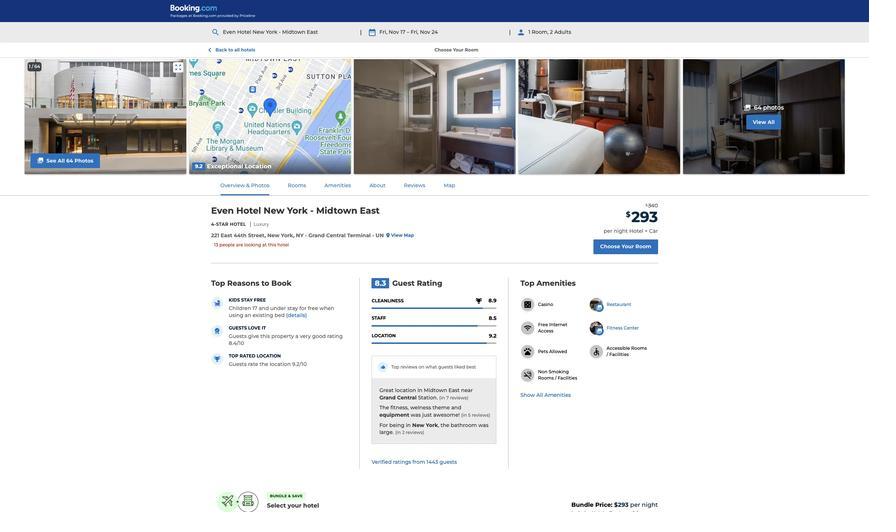 Task type: locate. For each thing, give the bounding box(es) containing it.
$ left 340
[[646, 203, 648, 207]]

guest
[[393, 279, 415, 288]]

all down 64 photos
[[768, 119, 776, 125]]

under
[[271, 305, 286, 311]]

guests inside 'guests love it guests give this property a very good rating 8.4/10'
[[229, 333, 247, 339]]

0 horizontal spatial room
[[465, 47, 479, 52]]

0 vertical spatial 1
[[529, 29, 531, 35]]

& for photos
[[246, 182, 250, 189]]

& left the save
[[288, 494, 291, 499]]

rooms button
[[279, 176, 315, 195]]

back to all hotels
[[216, 47, 255, 53]]

photos down the location
[[251, 182, 270, 189]]

bundle inside bundle & save select your hotel
[[270, 494, 287, 499]]

overview
[[221, 182, 245, 189]]

to inside button
[[229, 47, 233, 53]]

bundle up select
[[270, 494, 287, 499]]

map inside button
[[404, 232, 414, 238]]

stay
[[288, 305, 298, 311]]

(in for station.
[[440, 395, 445, 401]]

select
[[267, 502, 286, 509]]

1 horizontal spatial /
[[556, 375, 557, 381]]

location up rate
[[257, 353, 281, 359]]

| for 1 room, 2 adults
[[510, 29, 511, 36]]

0 vertical spatial choose
[[435, 47, 452, 52]]

best
[[467, 364, 477, 370]]

0 horizontal spatial night
[[614, 228, 629, 234]]

was down the welness in the bottom left of the page
[[411, 412, 421, 418]]

2 right room,
[[551, 29, 553, 35]]

the right ,
[[441, 422, 450, 428]]

guests left liked
[[439, 364, 454, 370]]

1 / 64
[[29, 64, 40, 69]]

2 vertical spatial 64
[[66, 157, 73, 164]]

(details)
[[286, 312, 307, 319]]

0 horizontal spatial nov
[[389, 29, 399, 35]]

1
[[529, 29, 531, 35], [29, 64, 31, 69]]

1 horizontal spatial (in
[[440, 395, 445, 401]]

the
[[380, 404, 389, 411]]

1 vertical spatial $
[[627, 210, 631, 219]]

7
[[447, 395, 449, 401]]

2 vertical spatial all
[[537, 392, 544, 398]]

tab list
[[211, 175, 465, 195]]

2 horizontal spatial rooms
[[632, 345, 648, 351]]

1 horizontal spatial york
[[287, 205, 308, 216]]

nov
[[389, 29, 399, 35], [420, 29, 431, 35]]

0 vertical spatial (in
[[440, 395, 445, 401]]

1 vertical spatial view
[[392, 232, 403, 238]]

booking.com packages image
[[170, 4, 256, 18]]

and up the existing
[[259, 305, 269, 311]]

reviews) down for being in new york
[[406, 430, 425, 435]]

about
[[370, 182, 386, 189]]

view inside view map button
[[392, 232, 403, 238]]

bundle for bundle price: $293 per night
[[572, 501, 594, 508]]

new up hotels
[[253, 29, 265, 35]]

in inside great location in midtown east near grand central station. (in 7 reviews)
[[418, 387, 423, 394]]

0 horizontal spatial reviews)
[[406, 430, 425, 435]]

view all
[[754, 119, 776, 125]]

0 vertical spatial even hotel new york - midtown east
[[223, 29, 318, 35]]

hotel inside bundle & save select your hotel
[[303, 502, 319, 509]]

choose your room inside button
[[601, 243, 652, 250]]

children
[[229, 305, 251, 311]]

using
[[229, 312, 244, 319]]

per inside $ 340 $ 293 per night hotel + car
[[604, 228, 613, 234]]

0 vertical spatial +
[[645, 228, 648, 234]]

smoking
[[549, 369, 569, 375]]

night right $293
[[642, 501, 659, 508]]

1 horizontal spatial choose
[[601, 243, 621, 250]]

0 vertical spatial photos
[[75, 157, 94, 164]]

location
[[372, 333, 396, 338], [257, 353, 281, 359]]

17 left –
[[401, 29, 406, 35]]

0 horizontal spatial 17
[[253, 305, 258, 311]]

9.2 down '8.5'
[[489, 332, 497, 339]]

2 vertical spatial rooms
[[539, 375, 554, 381]]

your
[[288, 502, 302, 509]]

to left book
[[262, 279, 270, 288]]

all right the show
[[537, 392, 544, 398]]

new
[[253, 29, 265, 35], [264, 205, 285, 216], [413, 422, 425, 428]]

fri, left –
[[380, 29, 388, 35]]

location up central
[[395, 387, 417, 394]]

2 nov from the left
[[420, 29, 431, 35]]

1 vertical spatial +
[[236, 498, 240, 505]]

new up (in 2 reviews)
[[413, 422, 425, 428]]

adults
[[555, 29, 572, 35]]

1 horizontal spatial facilities
[[610, 352, 630, 357]]

nov left –
[[389, 29, 399, 35]]

1 for 1 / 64
[[29, 64, 31, 69]]

from
[[413, 459, 426, 465]]

& inside overview & photos button
[[246, 182, 250, 189]]

0 vertical spatial facilities
[[610, 352, 630, 357]]

2 horizontal spatial top
[[521, 279, 535, 288]]

per right $293
[[631, 501, 641, 508]]

1 inside 1 / 64 button
[[29, 64, 31, 69]]

guests
[[229, 333, 247, 339], [229, 361, 247, 367]]

1 horizontal spatial in
[[418, 387, 423, 394]]

0 vertical spatial rooms
[[288, 182, 306, 189]]

2 horizontal spatial east
[[449, 387, 460, 394]]

1 vertical spatial /
[[607, 352, 609, 357]]

1 vertical spatial was
[[479, 422, 489, 428]]

1 vertical spatial even
[[211, 205, 234, 216]]

2 horizontal spatial reviews)
[[472, 412, 491, 418]]

guests right 1443
[[440, 459, 457, 465]]

4-
[[211, 221, 216, 227]]

2 vertical spatial east
[[449, 387, 460, 394]]

1 horizontal spatial bundle
[[572, 501, 594, 508]]

1 horizontal spatial 1
[[529, 29, 531, 35]]

$ left 293 on the right top
[[627, 210, 631, 219]]

1 horizontal spatial choose your room
[[601, 243, 652, 250]]

0 horizontal spatial location
[[270, 361, 291, 367]]

choose your room down the 24 in the top of the page
[[435, 47, 479, 52]]

2 vertical spatial midtown
[[424, 387, 448, 394]]

$ 340 $ 293 per night hotel + car
[[604, 202, 659, 234]]

new up luxury
[[264, 205, 285, 216]]

rooms inside button
[[288, 182, 306, 189]]

0 horizontal spatial fri,
[[380, 29, 388, 35]]

all for show
[[537, 392, 544, 398]]

for being in new york
[[380, 422, 438, 428]]

free
[[254, 297, 266, 303]]

1 horizontal spatial your
[[622, 243, 635, 250]]

1 vertical spatial location
[[395, 387, 417, 394]]

nov left the 24 in the top of the page
[[420, 29, 431, 35]]

& for save
[[288, 494, 291, 499]]

(in 2 reviews)
[[396, 430, 425, 435]]

0 horizontal spatial |
[[360, 29, 362, 36]]

hotel right at
[[278, 242, 289, 247]]

1 horizontal spatial nov
[[420, 29, 431, 35]]

0 vertical spatial -
[[279, 29, 281, 35]]

even up the star
[[211, 205, 234, 216]]

| for fri, nov 17 – fri, nov 24
[[360, 29, 362, 36]]

view inside view all button
[[754, 119, 767, 125]]

+ inside $ 340 $ 293 per night hotel + car
[[645, 228, 648, 234]]

choose down $ 340 $ 293 per night hotel + car at the top of the page
[[601, 243, 621, 250]]

0 vertical spatial night
[[614, 228, 629, 234]]

guests inside button
[[440, 459, 457, 465]]

1 horizontal spatial map
[[444, 182, 456, 189]]

1 guests from the top
[[229, 333, 247, 339]]

0 horizontal spatial the
[[260, 361, 269, 367]]

about button
[[361, 176, 395, 195]]

293
[[632, 208, 659, 226]]

$
[[646, 203, 648, 207], [627, 210, 631, 219]]

0 horizontal spatial rooms
[[288, 182, 306, 189]]

was inside ", the bathroom was large."
[[479, 422, 489, 428]]

0 horizontal spatial choose your room
[[435, 47, 479, 52]]

2 guests from the top
[[229, 361, 247, 367]]

per up choose your room button
[[604, 228, 613, 234]]

the inside ", the bathroom was large."
[[441, 422, 450, 428]]

1 horizontal spatial $
[[646, 203, 648, 207]]

guests for 1443
[[440, 459, 457, 465]]

even hotel new york - midtown east up hotels
[[223, 29, 318, 35]]

13 people are looking at this hotel
[[214, 242, 289, 247]]

your inside button
[[622, 243, 635, 250]]

1 horizontal spatial night
[[642, 501, 659, 508]]

see all 64 photos button
[[30, 153, 100, 168]]

all inside 'show all amenities' button
[[537, 392, 544, 398]]

all inside view all button
[[768, 119, 776, 125]]

9.2 left exceptional
[[195, 163, 203, 170]]

0 vertical spatial guests
[[439, 364, 454, 370]]

was
[[411, 412, 421, 418], [479, 422, 489, 428]]

choose your room
[[435, 47, 479, 52], [601, 243, 652, 250]]

(in left 5
[[462, 412, 467, 418]]

& inside bundle & save select your hotel
[[288, 494, 291, 499]]

and inside the children 17 and under stay for free when using an existing bed
[[259, 305, 269, 311]]

2 horizontal spatial midtown
[[424, 387, 448, 394]]

map button
[[435, 176, 465, 195]]

2 vertical spatial /
[[556, 375, 557, 381]]

(in
[[440, 395, 445, 401], [462, 412, 467, 418], [396, 430, 401, 435]]

facilities down accessible on the right
[[610, 352, 630, 357]]

guests inside the top rated location guests rate the location 9.2/10
[[229, 361, 247, 367]]

rooms
[[288, 182, 306, 189], [632, 345, 648, 351], [539, 375, 554, 381]]

0 vertical spatial 2
[[551, 29, 553, 35]]

(in left 7
[[440, 395, 445, 401]]

map
[[444, 182, 456, 189], [404, 232, 414, 238]]

hotel down 293 on the right top
[[630, 228, 644, 234]]

1 horizontal spatial location
[[395, 387, 417, 394]]

and up awesome!
[[452, 404, 462, 411]]

top reasons to book
[[211, 279, 292, 288]]

hotel right your
[[303, 502, 319, 509]]

awesome!
[[434, 412, 460, 418]]

(in inside 'the fitness, welness theme and equipment was just awesome! (in 5 reviews)'
[[462, 412, 467, 418]]

choose inside button
[[601, 243, 621, 250]]

was right bathroom
[[479, 422, 489, 428]]

guests up 8.4/10
[[229, 333, 247, 339]]

reviews
[[401, 364, 418, 370]]

1 vertical spatial rooms
[[632, 345, 648, 351]]

1 vertical spatial bundle
[[572, 501, 594, 508]]

(in inside great location in midtown east near grand central station. (in 7 reviews)
[[440, 395, 445, 401]]

in up (in 2 reviews)
[[406, 422, 411, 428]]

/ inside button
[[32, 64, 33, 69]]

kids stay free
[[229, 297, 266, 303]]

1 horizontal spatial all
[[537, 392, 544, 398]]

& right overview
[[246, 182, 250, 189]]

station.
[[418, 394, 438, 401]]

1 horizontal spatial was
[[479, 422, 489, 428]]

0 vertical spatial to
[[229, 47, 233, 53]]

17 down free at the bottom
[[253, 305, 258, 311]]

0 horizontal spatial /
[[32, 64, 33, 69]]

was inside 'the fitness, welness theme and equipment was just awesome! (in 5 reviews)'
[[411, 412, 421, 418]]

1 vertical spatial guests
[[440, 459, 457, 465]]

reviews) inside 'the fitness, welness theme and equipment was just awesome! (in 5 reviews)'
[[472, 412, 491, 418]]

the right rate
[[260, 361, 269, 367]]

show
[[521, 392, 536, 398]]

location down the staff
[[372, 333, 396, 338]]

(details) button
[[286, 312, 307, 319]]

map inside button
[[444, 182, 456, 189]]

0 vertical spatial 9.2
[[195, 163, 203, 170]]

2 | from the left
[[510, 29, 511, 36]]

2 horizontal spatial all
[[768, 119, 776, 125]]

|
[[360, 29, 362, 36], [510, 29, 511, 36]]

in up station.
[[418, 387, 423, 394]]

even hotel new york - midtown east down rooms button
[[211, 205, 380, 216]]

1 vertical spatial 1
[[29, 64, 31, 69]]

view all button
[[747, 115, 782, 130]]

to left the all
[[229, 47, 233, 53]]

1 horizontal spatial room
[[636, 243, 652, 250]]

1 room, 2 adults
[[529, 29, 572, 35]]

choose your room down $ 340 $ 293 per night hotel + car at the top of the page
[[601, 243, 652, 250]]

location inside the top rated location guests rate the location 9.2/10
[[270, 361, 291, 367]]

0 horizontal spatial and
[[259, 305, 269, 311]]

photos inside overview & photos button
[[251, 182, 270, 189]]

top for top reasons to book
[[211, 279, 225, 288]]

reviews) down near
[[450, 395, 469, 401]]

2 horizontal spatial york
[[426, 422, 438, 428]]

theme
[[433, 404, 450, 411]]

reviews) right 5
[[472, 412, 491, 418]]

/
[[32, 64, 33, 69], [607, 352, 609, 357], [556, 375, 557, 381]]

price:
[[596, 501, 613, 508]]

9.2
[[195, 163, 203, 170], [489, 332, 497, 339]]

even up back to all hotels button
[[223, 29, 236, 35]]

guests down top
[[229, 361, 247, 367]]

1 fri, from the left
[[380, 29, 388, 35]]

2 down for being in new york
[[403, 430, 405, 435]]

facilities
[[610, 352, 630, 357], [558, 375, 578, 381]]

center
[[624, 325, 639, 331]]

in for location
[[418, 387, 423, 394]]

guests
[[439, 364, 454, 370], [440, 459, 457, 465]]

1 horizontal spatial 2
[[551, 29, 553, 35]]

0 horizontal spatial per
[[604, 228, 613, 234]]

this down it
[[261, 333, 270, 339]]

amenities button
[[316, 176, 360, 195]]

1 vertical spatial in
[[406, 422, 411, 428]]

all for see
[[58, 157, 65, 164]]

location left 9.2/10
[[270, 361, 291, 367]]

hotel up luxury
[[237, 205, 261, 216]]

1 horizontal spatial location
[[372, 333, 396, 338]]

2 horizontal spatial /
[[607, 352, 609, 357]]

star
[[216, 221, 229, 227]]

overview & photos
[[221, 182, 270, 189]]

0 horizontal spatial &
[[246, 182, 250, 189]]

1 horizontal spatial the
[[441, 422, 450, 428]]

view for view all
[[754, 119, 767, 125]]

this right at
[[268, 242, 277, 247]]

64 photos
[[755, 104, 785, 111]]

choose your room button
[[594, 239, 659, 254]]

choose down the 24 in the top of the page
[[435, 47, 452, 52]]

photos right see
[[75, 157, 94, 164]]

photos
[[764, 104, 785, 111]]

internet
[[550, 322, 568, 327]]

fitness center
[[607, 325, 639, 331]]

reviews) inside great location in midtown east near grand central station. (in 7 reviews)
[[450, 395, 469, 401]]

hotel
[[237, 29, 251, 35], [237, 205, 261, 216], [230, 221, 246, 227], [630, 228, 644, 234]]

1 vertical spatial the
[[441, 422, 450, 428]]

8.3
[[375, 279, 387, 288]]

2 horizontal spatial (in
[[462, 412, 467, 418]]

1 vertical spatial 17
[[253, 305, 258, 311]]

fri, right –
[[411, 29, 419, 35]]

it
[[262, 325, 266, 331]]

this for property
[[261, 333, 270, 339]]

hotel
[[278, 242, 289, 247], [303, 502, 319, 509]]

0 horizontal spatial choose
[[435, 47, 452, 52]]

13
[[214, 242, 218, 247]]

1 horizontal spatial fri,
[[411, 29, 419, 35]]

1 | from the left
[[360, 29, 362, 36]]

all right see
[[58, 157, 65, 164]]

1 vertical spatial east
[[360, 205, 380, 216]]

5
[[469, 412, 471, 418]]

+
[[645, 228, 648, 234], [236, 498, 240, 505]]

0 vertical spatial amenities
[[325, 182, 351, 189]]

0 vertical spatial your
[[453, 47, 464, 52]]

all inside see all 64 photos button
[[58, 157, 65, 164]]

&
[[246, 182, 250, 189], [288, 494, 291, 499]]

64 for 1 / 64
[[34, 64, 40, 69]]

being
[[390, 422, 405, 428]]

0 horizontal spatial (in
[[396, 430, 401, 435]]

this inside 'guests love it guests give this property a very good rating 8.4/10'
[[261, 333, 270, 339]]

1 vertical spatial guests
[[229, 361, 247, 367]]

1 vertical spatial 9.2
[[489, 332, 497, 339]]

0 vertical spatial reviews)
[[450, 395, 469, 401]]

see all 64 photos
[[47, 157, 94, 164]]

bundle left price:
[[572, 501, 594, 508]]

night up choose your room button
[[614, 228, 629, 234]]

1 vertical spatial map
[[404, 232, 414, 238]]

and
[[259, 305, 269, 311], [452, 404, 462, 411]]

fitness center amenity image
[[590, 321, 604, 335]]

room inside button
[[636, 243, 652, 250]]

facilities down smoking
[[558, 375, 578, 381]]

0 horizontal spatial york
[[266, 29, 278, 35]]

(in down the being
[[396, 430, 401, 435]]



Task type: describe. For each thing, give the bounding box(es) containing it.
top for top amenities
[[521, 279, 535, 288]]

2 vertical spatial york
[[426, 422, 438, 428]]

reasons
[[227, 279, 260, 288]]

1 vertical spatial -
[[311, 205, 314, 216]]

facilities inside accessible rooms / facilities
[[610, 352, 630, 357]]

rooms inside accessible rooms / facilities
[[632, 345, 648, 351]]

2 vertical spatial (in
[[396, 430, 401, 435]]

bundle price: $293 per night
[[572, 501, 659, 508]]

the fitness, welness theme and equipment was just awesome! (in 5 reviews)
[[380, 404, 491, 418]]

top rated location guests rate the location 9.2/10
[[229, 353, 307, 367]]

reviews button
[[396, 176, 435, 195]]

a
[[296, 333, 299, 339]]

0 horizontal spatial -
[[279, 29, 281, 35]]

0 vertical spatial location
[[372, 333, 396, 338]]

property
[[272, 333, 294, 339]]

non smoking rooms / facilities
[[539, 369, 578, 381]]

verified ratings from 1443 guests
[[372, 459, 457, 465]]

guests
[[229, 325, 247, 331]]

0 vertical spatial east
[[307, 29, 318, 35]]

0 horizontal spatial +
[[236, 498, 240, 505]]

existing
[[253, 312, 273, 319]]

bed
[[275, 312, 285, 319]]

kids
[[229, 297, 240, 303]]

–
[[407, 29, 410, 35]]

facilities inside non smoking rooms / facilities
[[558, 375, 578, 381]]

hotel right the star
[[230, 221, 246, 227]]

staff
[[372, 315, 386, 321]]

8.5
[[489, 315, 497, 321]]

(in for was just awesome!
[[462, 412, 467, 418]]

fitness,
[[391, 404, 409, 411]]

1 horizontal spatial 17
[[401, 29, 406, 35]]

an
[[245, 312, 252, 319]]

, the bathroom was large.
[[380, 422, 489, 436]]

view map
[[392, 232, 414, 238]]

room,
[[532, 29, 549, 35]]

book
[[272, 279, 292, 288]]

0 horizontal spatial 9.2
[[195, 163, 203, 170]]

back to all hotels button
[[205, 46, 255, 54]]

stay
[[241, 297, 253, 303]]

0 horizontal spatial $
[[627, 210, 631, 219]]

central
[[398, 394, 417, 401]]

image 3 of 64 image
[[519, 59, 681, 174]]

guest rating
[[393, 279, 443, 288]]

just
[[423, 412, 432, 418]]

rate
[[248, 361, 258, 367]]

liked
[[455, 364, 466, 370]]

1 vertical spatial night
[[642, 501, 659, 508]]

on
[[419, 364, 425, 370]]

show all amenities button
[[521, 391, 572, 399]]

looking
[[245, 242, 261, 247]]

bundle for bundle & save select your hotel
[[270, 494, 287, 499]]

in for being
[[406, 422, 411, 428]]

view for view map
[[392, 232, 403, 238]]

tab list containing overview & photos
[[211, 175, 465, 195]]

fri, nov 17 – fri, nov 24
[[380, 29, 438, 35]]

ratings
[[393, 459, 412, 465]]

1 vertical spatial per
[[631, 501, 641, 508]]

free
[[308, 305, 318, 311]]

1 vertical spatial 2
[[403, 430, 405, 435]]

2 vertical spatial new
[[413, 422, 425, 428]]

/ inside accessible rooms / facilities
[[607, 352, 609, 357]]

8.9
[[489, 297, 497, 304]]

0 vertical spatial new
[[253, 29, 265, 35]]

1 vertical spatial even hotel new york - midtown east
[[211, 205, 380, 216]]

9.2/10
[[292, 361, 307, 367]]

east inside great location in midtown east near grand central station. (in 7 reviews)
[[449, 387, 460, 394]]

24
[[432, 29, 438, 35]]

when
[[320, 305, 335, 311]]

top
[[229, 353, 239, 359]]

top for top reviews on what guests liked best
[[392, 364, 400, 370]]

save
[[292, 494, 303, 499]]

1 vertical spatial york
[[287, 205, 308, 216]]

1443
[[427, 459, 439, 465]]

exceptional location
[[207, 163, 272, 170]]

0 vertical spatial $
[[646, 203, 648, 207]]

guests for guests rate the location 9.2/10
[[229, 361, 247, 367]]

access
[[539, 328, 554, 334]]

2 horizontal spatial 64
[[755, 104, 762, 111]]

1 vertical spatial midtown
[[316, 205, 358, 216]]

rooms inside non smoking rooms / facilities
[[539, 375, 554, 381]]

the inside the top rated location guests rate the location 9.2/10
[[260, 361, 269, 367]]

0 vertical spatial room
[[465, 47, 479, 52]]

guests love it guests give this property a very good rating 8.4/10
[[229, 325, 343, 347]]

/ inside non smoking rooms / facilities
[[556, 375, 557, 381]]

1 for 1 room, 2 adults
[[529, 29, 531, 35]]

free internet access
[[539, 322, 568, 334]]

1 horizontal spatial 9.2
[[489, 332, 497, 339]]

2 vertical spatial amenities
[[545, 392, 572, 398]]

$293
[[615, 501, 629, 508]]

give
[[248, 333, 259, 339]]

1 vertical spatial amenities
[[537, 279, 576, 288]]

1 nov from the left
[[389, 29, 399, 35]]

hotel up hotels
[[237, 29, 251, 35]]

64 for see all 64 photos
[[66, 157, 73, 164]]

image 2 of 64 image
[[354, 59, 516, 174]]

guests for what
[[439, 364, 454, 370]]

night inside $ 340 $ 293 per night hotel + car
[[614, 228, 629, 234]]

restaurant button
[[590, 297, 649, 312]]

0 vertical spatial choose your room
[[435, 47, 479, 52]]

at
[[263, 242, 267, 247]]

340
[[649, 202, 659, 209]]

restaurant(s) amenity image
[[590, 298, 604, 311]]

accessible
[[607, 345, 631, 351]]

all for view
[[768, 119, 776, 125]]

photos inside see all 64 photos button
[[75, 157, 94, 164]]

restaurant
[[607, 301, 632, 307]]

hotels
[[241, 47, 255, 53]]

people
[[220, 242, 235, 247]]

guests for guests give this property a very good rating 8.4/10
[[229, 333, 247, 339]]

midtown inside great location in midtown east near grand central station. (in 7 reviews)
[[424, 387, 448, 394]]

0 horizontal spatial midtown
[[282, 29, 306, 35]]

view map button
[[384, 232, 414, 239]]

1 vertical spatial to
[[262, 279, 270, 288]]

1 vertical spatial new
[[264, 205, 285, 216]]

17 inside the children 17 and under stay for free when using an existing bed
[[253, 305, 258, 311]]

grand
[[380, 394, 396, 401]]

love
[[248, 325, 261, 331]]

allowed
[[550, 349, 568, 354]]

car
[[650, 228, 659, 234]]

this for hotel
[[268, 242, 277, 247]]

1 / 64 button
[[24, 59, 186, 174]]

amenities inside 'tab list'
[[325, 182, 351, 189]]

property building image
[[24, 59, 186, 174]]

pets
[[539, 349, 549, 354]]

pets allowed
[[539, 349, 568, 354]]

fitness center button
[[590, 321, 649, 335]]

for
[[300, 305, 307, 311]]

location inside great location in midtown east near grand central station. (in 7 reviews)
[[395, 387, 417, 394]]

overview & photos button
[[212, 176, 279, 195]]

0 horizontal spatial your
[[453, 47, 464, 52]]

bundle & save select your hotel
[[267, 494, 319, 509]]

all
[[235, 47, 240, 53]]

what
[[426, 364, 437, 370]]

0 vertical spatial even
[[223, 29, 236, 35]]

4-star hotel
[[211, 221, 246, 227]]

0 horizontal spatial hotel
[[278, 242, 289, 247]]

rating
[[417, 279, 443, 288]]

hotel inside $ 340 $ 293 per night hotel + car
[[630, 228, 644, 234]]

location inside the top rated location guests rate the location 9.2/10
[[257, 353, 281, 359]]

2 fri, from the left
[[411, 29, 419, 35]]

reviews) for and
[[472, 412, 491, 418]]

reviews) for east
[[450, 395, 469, 401]]

and inside 'the fitness, welness theme and equipment was just awesome! (in 5 reviews)'
[[452, 404, 462, 411]]



Task type: vqa. For each thing, say whether or not it's contained in the screenshot.
fees.
no



